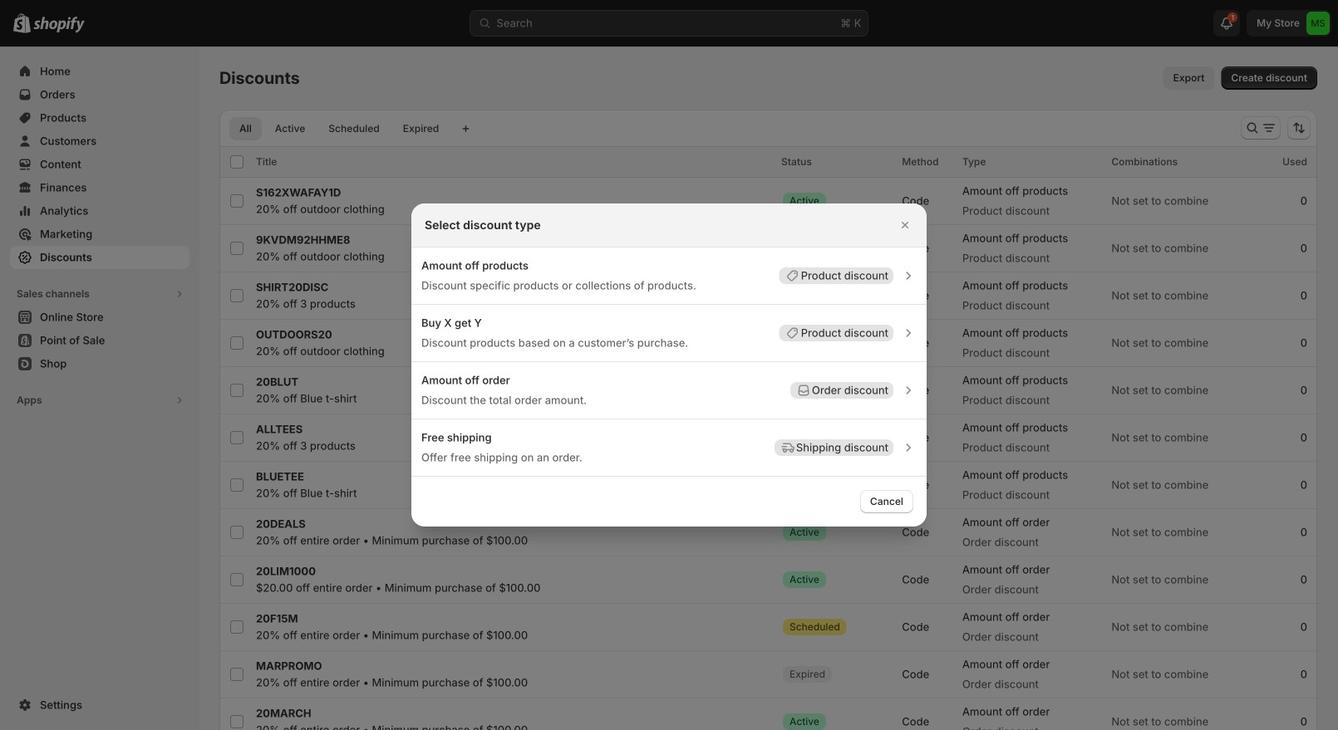 Task type: describe. For each thing, give the bounding box(es) containing it.
shopify image
[[33, 16, 85, 33]]



Task type: locate. For each thing, give the bounding box(es) containing it.
tab list
[[226, 116, 453, 141]]

dialog
[[0, 204, 1339, 527]]



Task type: vqa. For each thing, say whether or not it's contained in the screenshot.
dialog
yes



